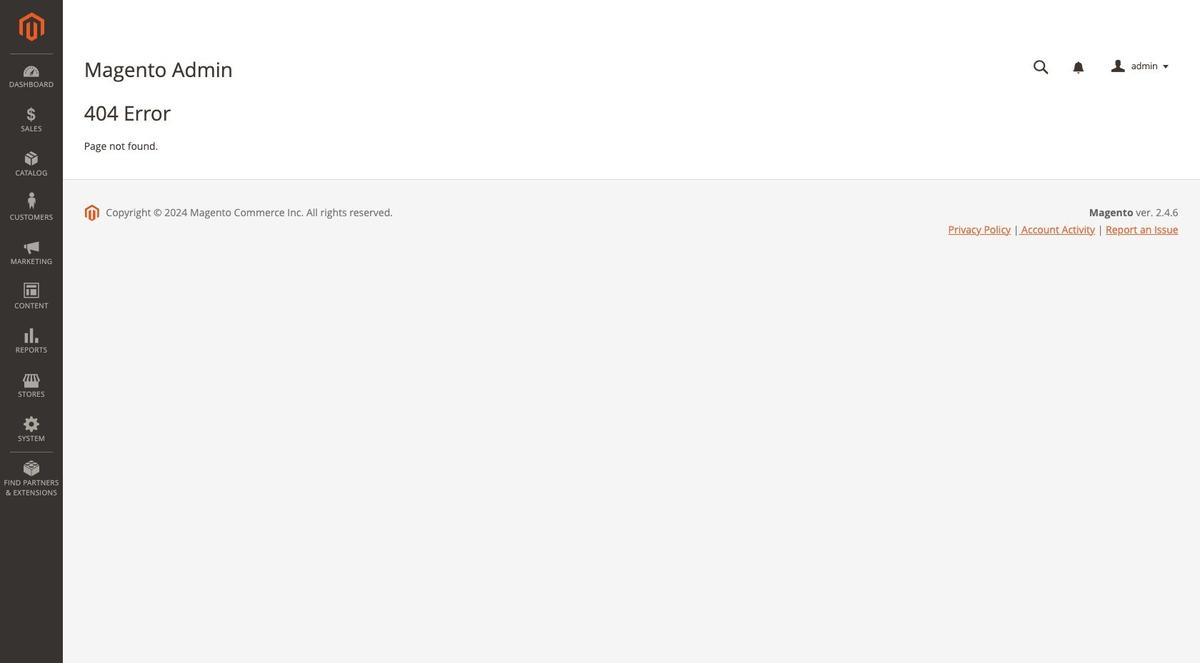 Task type: describe. For each thing, give the bounding box(es) containing it.
magento admin panel image
[[19, 12, 44, 41]]



Task type: vqa. For each thing, say whether or not it's contained in the screenshot.
menu bar
yes



Task type: locate. For each thing, give the bounding box(es) containing it.
menu bar
[[0, 54, 63, 505]]

None text field
[[1023, 54, 1059, 79]]



